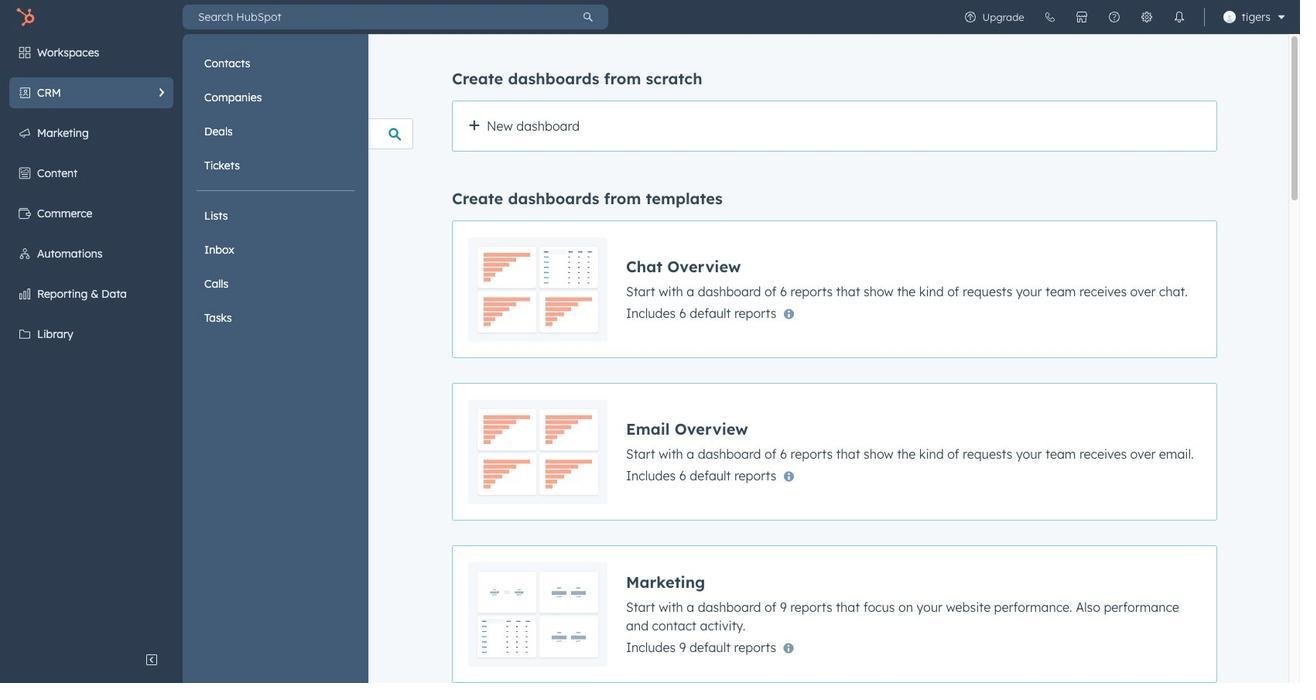 Task type: vqa. For each thing, say whether or not it's contained in the screenshot.
howard n/a image
yes



Task type: locate. For each thing, give the bounding box(es) containing it.
none checkbox chat overview
[[452, 221, 1218, 358]]

chat overview image
[[468, 237, 608, 342]]

email overview image
[[468, 400, 608, 505]]

menu
[[954, 0, 1291, 34], [0, 34, 369, 684], [197, 48, 355, 334]]

notifications image
[[1173, 11, 1186, 23]]

1 none checkbox from the top
[[452, 221, 1218, 358]]

0 vertical spatial none checkbox
[[452, 221, 1218, 358]]

Search HubSpot search field
[[183, 5, 568, 29]]

None checkbox
[[452, 221, 1218, 358], [452, 383, 1218, 521]]

marketplaces image
[[1076, 11, 1088, 23]]

2 none checkbox from the top
[[452, 383, 1218, 521]]

1 vertical spatial none checkbox
[[452, 383, 1218, 521]]

None checkbox
[[452, 101, 1218, 152], [452, 546, 1218, 684], [452, 101, 1218, 152]]

howard n/a image
[[1224, 11, 1236, 23]]



Task type: describe. For each thing, give the bounding box(es) containing it.
settings image
[[1141, 11, 1153, 23]]

none checkbox marketing
[[452, 546, 1218, 684]]

marketing image
[[468, 562, 608, 667]]

help image
[[1108, 11, 1121, 23]]

none checkbox email overview
[[452, 383, 1218, 521]]

Search search field
[[220, 118, 413, 149]]



